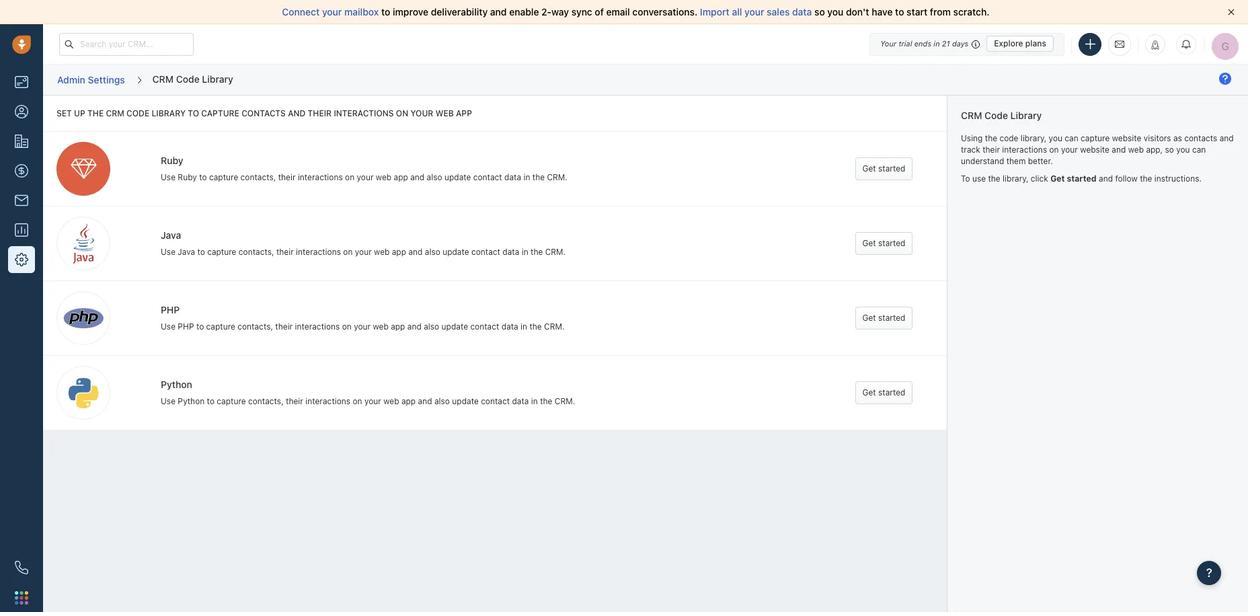 Task type: vqa. For each thing, say whether or not it's contained in the screenshot.
second 'Default' from the bottom
no



Task type: locate. For each thing, give the bounding box(es) containing it.
data for ruby
[[505, 172, 521, 182]]

web inside ruby use ruby to capture contacts, their interactions on your web app and also update contact data in the crm.
[[376, 172, 392, 182]]

interactions
[[334, 108, 394, 118], [1002, 144, 1047, 155], [298, 172, 343, 182], [296, 247, 341, 257], [295, 321, 340, 331], [306, 396, 350, 406]]

don't
[[846, 6, 869, 17]]

hotspot (open by clicking or pressing space/enter) alert dialog
[[1217, 71, 1234, 88]]

so down as
[[1165, 144, 1174, 155]]

to inside php use php to capture contacts, their interactions on your web app and also update contact data in the crm.
[[196, 321, 204, 331]]

to inside python use python to capture contacts, their interactions on your web app and also update contact data in the crm.
[[207, 396, 215, 406]]

4 get started from the top
[[863, 388, 906, 398]]

explore
[[994, 38, 1023, 48]]

1 use from the top
[[161, 172, 176, 182]]

on for java
[[343, 247, 353, 257]]

get
[[863, 164, 876, 174], [1051, 173, 1065, 183], [863, 238, 876, 248], [863, 313, 876, 323], [863, 388, 876, 398]]

the
[[87, 108, 104, 118], [985, 133, 998, 143], [533, 172, 545, 182], [988, 173, 1001, 183], [1140, 173, 1152, 183], [531, 247, 543, 257], [530, 321, 542, 331], [540, 396, 553, 406]]

contact
[[473, 172, 502, 182], [471, 247, 500, 257], [470, 321, 499, 331], [481, 396, 510, 406]]

code
[[176, 73, 200, 85], [985, 110, 1008, 121]]

to for python use python to capture contacts, their interactions on your web app and also update contact data in the crm.
[[207, 396, 215, 406]]

contacts,
[[241, 172, 276, 182], [239, 247, 274, 257], [238, 321, 273, 331], [248, 396, 284, 406]]

started for php
[[878, 313, 906, 323]]

0 horizontal spatial code
[[176, 73, 200, 85]]

interactions inside java use java to capture contacts, their interactions on your web app and also update contact data in the crm.
[[296, 247, 341, 257]]

0 vertical spatial code
[[176, 73, 200, 85]]

contacts inside using the code library, you can capture website visitors as contacts and track their interactions on your website and web app, so you can understand them better.
[[1185, 133, 1218, 143]]

2 use from the top
[[161, 247, 176, 257]]

contacts, inside python use python to capture contacts, their interactions on your web app and also update contact data in the crm.
[[248, 396, 284, 406]]

app for php
[[391, 321, 405, 331]]

2 get started link from the top
[[855, 232, 913, 255]]

1 horizontal spatial crm code library
[[961, 110, 1042, 121]]

get started for ruby
[[863, 164, 906, 174]]

library, for click
[[1003, 173, 1029, 183]]

web
[[436, 108, 454, 118], [1128, 144, 1144, 155], [376, 172, 392, 182], [374, 247, 390, 257], [373, 321, 389, 331], [384, 396, 399, 406]]

app inside python use python to capture contacts, their interactions on your web app and also update contact data in the crm.
[[401, 396, 416, 406]]

crm.
[[547, 172, 568, 182], [545, 247, 566, 257], [544, 321, 565, 331], [555, 396, 575, 406]]

use inside ruby use ruby to capture contacts, their interactions on your web app and also update contact data in the crm.
[[161, 172, 176, 182]]

understand
[[961, 156, 1004, 166]]

set
[[56, 108, 72, 118]]

get started button for java
[[855, 232, 913, 255]]

app
[[456, 108, 472, 118], [394, 172, 408, 182], [392, 247, 406, 257], [391, 321, 405, 331], [401, 396, 416, 406]]

better.
[[1028, 156, 1053, 166]]

to
[[381, 6, 390, 17], [895, 6, 904, 17], [188, 108, 199, 118], [199, 172, 207, 182], [197, 247, 205, 257], [196, 321, 204, 331], [207, 396, 215, 406]]

capture inside python use python to capture contacts, their interactions on your web app and also update contact data in the crm.
[[217, 396, 246, 406]]

your inside python use python to capture contacts, their interactions on your web app and also update contact data in the crm.
[[364, 396, 381, 406]]

in inside java use java to capture contacts, their interactions on your web app and also update contact data in the crm.
[[522, 247, 528, 257]]

data
[[792, 6, 812, 17], [505, 172, 521, 182], [503, 247, 519, 257], [502, 321, 518, 331], [512, 396, 529, 406]]

get started button
[[855, 158, 913, 180], [855, 232, 913, 255], [855, 307, 913, 330], [855, 381, 913, 404]]

so
[[815, 6, 825, 17], [1165, 144, 1174, 155]]

also inside python use python to capture contacts, their interactions on your web app and also update contact data in the crm.
[[434, 396, 450, 406]]

web for python
[[384, 396, 399, 406]]

settings
[[88, 74, 125, 85]]

update
[[445, 172, 471, 182], [443, 247, 469, 257], [442, 321, 468, 331], [452, 396, 479, 406]]

update for ruby
[[445, 172, 471, 182]]

library,
[[1021, 133, 1047, 143], [1003, 173, 1029, 183]]

crm. inside python use python to capture contacts, their interactions on your web app and also update contact data in the crm.
[[555, 396, 575, 406]]

freshworks switcher image
[[15, 591, 28, 605]]

1 get started link from the top
[[855, 158, 913, 180]]

ruby
[[161, 154, 183, 166], [178, 172, 197, 182]]

so left don't
[[815, 6, 825, 17]]

1 horizontal spatial library
[[1011, 110, 1042, 121]]

0 vertical spatial contacts
[[242, 108, 286, 118]]

2 get started from the top
[[863, 238, 906, 248]]

1 vertical spatial library
[[1011, 110, 1042, 121]]

web inside php use php to capture contacts, their interactions on your web app and also update contact data in the crm.
[[373, 321, 389, 331]]

started for ruby
[[878, 164, 906, 174]]

library, inside using the code library, you can capture website visitors as contacts and track their interactions on your website and web app, so you can understand them better.
[[1021, 133, 1047, 143]]

0 vertical spatial library,
[[1021, 133, 1047, 143]]

1 vertical spatial crm code library
[[961, 110, 1042, 121]]

app inside ruby use ruby to capture contacts, their interactions on your web app and also update contact data in the crm.
[[394, 172, 408, 182]]

conversations.
[[633, 6, 698, 17]]

data inside ruby use ruby to capture contacts, their interactions on your web app and also update contact data in the crm.
[[505, 172, 521, 182]]

php
[[161, 304, 180, 315], [178, 321, 194, 331]]

1 get started from the top
[[863, 164, 906, 174]]

interactions inside ruby use ruby to capture contacts, their interactions on your web app and also update contact data in the crm.
[[298, 172, 343, 182]]

you left don't
[[828, 6, 844, 17]]

update inside ruby use ruby to capture contacts, their interactions on your web app and also update contact data in the crm.
[[445, 172, 471, 182]]

their
[[308, 108, 332, 118], [983, 144, 1000, 155], [278, 172, 296, 182], [276, 247, 294, 257], [275, 321, 293, 331], [286, 396, 303, 406]]

2 horizontal spatial you
[[1177, 144, 1190, 155]]

import all your sales data link
[[700, 6, 815, 17]]

your
[[881, 39, 897, 48]]

their inside python use python to capture contacts, their interactions on your web app and also update contact data in the crm.
[[286, 396, 303, 406]]

website up the to use the library, click get started and follow the instructions.
[[1080, 144, 1110, 155]]

on inside ruby use ruby to capture contacts, their interactions on your web app and also update contact data in the crm.
[[345, 172, 355, 182]]

3 get started link from the top
[[855, 307, 913, 330]]

0 horizontal spatial code
[[126, 108, 149, 118]]

crm up the using
[[961, 110, 982, 121]]

contacts, for ruby
[[241, 172, 276, 182]]

and inside php use php to capture contacts, their interactions on your web app and also update contact data in the crm.
[[407, 321, 422, 331]]

update for php
[[442, 321, 468, 331]]

0 horizontal spatial so
[[815, 6, 825, 17]]

library
[[152, 108, 186, 118]]

php use php to capture contacts, their interactions on your web app and also update contact data in the crm.
[[161, 304, 565, 331]]

data inside php use php to capture contacts, their interactions on your web app and also update contact data in the crm.
[[502, 321, 518, 331]]

trial
[[899, 39, 912, 48]]

use inside php use php to capture contacts, their interactions on your web app and also update contact data in the crm.
[[161, 321, 176, 331]]

1 horizontal spatial you
[[1049, 133, 1063, 143]]

also inside php use php to capture contacts, their interactions on your web app and also update contact data in the crm.
[[424, 321, 439, 331]]

update inside java use java to capture contacts, their interactions on your web app and also update contact data in the crm.
[[443, 247, 469, 257]]

crm code library up the using
[[961, 110, 1042, 121]]

interactions inside using the code library, you can capture website visitors as contacts and track their interactions on your website and web app, so you can understand them better.
[[1002, 144, 1047, 155]]

contacts, inside php use php to capture contacts, their interactions on your web app and also update contact data in the crm.
[[238, 321, 273, 331]]

1 horizontal spatial so
[[1165, 144, 1174, 155]]

on for python
[[353, 396, 362, 406]]

1 vertical spatial code
[[1000, 133, 1019, 143]]

crm code library
[[152, 73, 233, 85], [961, 110, 1042, 121]]

crm code library up "library"
[[152, 73, 233, 85]]

in for python
[[531, 396, 538, 406]]

1 horizontal spatial website
[[1112, 133, 1142, 143]]

interactions inside php use php to capture contacts, their interactions on your web app and also update contact data in the crm.
[[295, 321, 340, 331]]

using
[[961, 133, 983, 143]]

library up set up the crm code library to capture contacts and their interactions on your web app
[[202, 73, 233, 85]]

on inside using the code library, you can capture website visitors as contacts and track their interactions on your website and web app, so you can understand them better.
[[1050, 144, 1059, 155]]

0 vertical spatial so
[[815, 6, 825, 17]]

on inside java use java to capture contacts, their interactions on your web app and also update contact data in the crm.
[[343, 247, 353, 257]]

4 use from the top
[[161, 396, 176, 406]]

on inside python use python to capture contacts, their interactions on your web app and also update contact data in the crm.
[[353, 396, 362, 406]]

to
[[961, 173, 970, 183]]

0 vertical spatial php
[[161, 304, 180, 315]]

update inside php use php to capture contacts, their interactions on your web app and also update contact data in the crm.
[[442, 321, 468, 331]]

also
[[427, 172, 442, 182], [425, 247, 440, 257], [424, 321, 439, 331], [434, 396, 450, 406]]

started
[[878, 164, 906, 174], [1067, 173, 1097, 183], [878, 238, 906, 248], [878, 313, 906, 323], [878, 388, 906, 398]]

their inside php use php to capture contacts, their interactions on your web app and also update contact data in the crm.
[[275, 321, 293, 331]]

ends
[[915, 39, 932, 48]]

contact inside python use python to capture contacts, their interactions on your web app and also update contact data in the crm.
[[481, 396, 510, 406]]

use inside python use python to capture contacts, their interactions on your web app and also update contact data in the crm.
[[161, 396, 176, 406]]

use for python
[[161, 396, 176, 406]]

plans
[[1026, 38, 1047, 48]]

connect your mailbox link
[[282, 6, 381, 17]]

in for ruby
[[524, 172, 530, 182]]

get started link for java
[[855, 232, 913, 255]]

their for php
[[275, 321, 293, 331]]

interactions for java
[[296, 247, 341, 257]]

you up better.
[[1049, 133, 1063, 143]]

0 vertical spatial website
[[1112, 133, 1142, 143]]

library, down them
[[1003, 173, 1029, 183]]

capture
[[201, 108, 239, 118], [1081, 133, 1110, 143], [209, 172, 238, 182], [207, 247, 236, 257], [206, 321, 235, 331], [217, 396, 246, 406]]

to for php use php to capture contacts, their interactions on your web app and also update contact data in the crm.
[[196, 321, 204, 331]]

data inside python use python to capture contacts, their interactions on your web app and also update contact data in the crm.
[[512, 396, 529, 406]]

in inside python use python to capture contacts, their interactions on your web app and also update contact data in the crm.
[[531, 396, 538, 406]]

code up "library"
[[176, 73, 200, 85]]

code left "library"
[[126, 108, 149, 118]]

contacts, inside ruby use ruby to capture contacts, their interactions on your web app and also update contact data in the crm.
[[241, 172, 276, 182]]

crm up "library"
[[152, 73, 174, 85]]

code
[[126, 108, 149, 118], [1000, 133, 1019, 143]]

contacts, inside java use java to capture contacts, their interactions on your web app and also update contact data in the crm.
[[239, 247, 274, 257]]

get for ruby
[[863, 164, 876, 174]]

capture inside using the code library, you can capture website visitors as contacts and track their interactions on your website and web app, so you can understand them better.
[[1081, 133, 1110, 143]]

your inside ruby use ruby to capture contacts, their interactions on your web app and also update contact data in the crm.
[[357, 172, 374, 182]]

to for connect your mailbox to improve deliverability and enable 2-way sync of email conversations. import all your sales data so you don't have to start from scratch.
[[381, 6, 390, 17]]

capture for python
[[217, 396, 246, 406]]

capture for php
[[206, 321, 235, 331]]

0 vertical spatial crm code library
[[152, 73, 233, 85]]

website left the visitors
[[1112, 133, 1142, 143]]

capture for ruby
[[209, 172, 238, 182]]

get started link for php
[[855, 307, 913, 330]]

crm. inside php use php to capture contacts, their interactions on your web app and also update contact data in the crm.
[[544, 321, 565, 331]]

app inside java use java to capture contacts, their interactions on your web app and also update contact data in the crm.
[[392, 247, 406, 257]]

can up the to use the library, click get started and follow the instructions.
[[1065, 133, 1079, 143]]

up
[[74, 108, 85, 118]]

as
[[1174, 133, 1182, 143]]

contact inside php use php to capture contacts, their interactions on your web app and also update contact data in the crm.
[[470, 321, 499, 331]]

contact inside ruby use ruby to capture contacts, their interactions on your web app and also update contact data in the crm.
[[473, 172, 502, 182]]

you
[[828, 6, 844, 17], [1049, 133, 1063, 143], [1177, 144, 1190, 155]]

their for ruby
[[278, 172, 296, 182]]

web for php
[[373, 321, 389, 331]]

in
[[934, 39, 940, 48], [524, 172, 530, 182], [522, 247, 528, 257], [521, 321, 527, 331], [531, 396, 538, 406]]

3 get started from the top
[[863, 313, 906, 323]]

also for java
[[425, 247, 440, 257]]

1 horizontal spatial contacts
[[1185, 133, 1218, 143]]

app inside php use php to capture contacts, their interactions on your web app and also update contact data in the crm.
[[391, 321, 405, 331]]

1 get started button from the top
[[855, 158, 913, 180]]

also inside java use java to capture contacts, their interactions on your web app and also update contact data in the crm.
[[425, 247, 440, 257]]

1 vertical spatial contacts
[[1185, 133, 1218, 143]]

get started link
[[855, 158, 913, 180], [855, 232, 913, 255], [855, 307, 913, 330], [855, 381, 913, 404]]

0 horizontal spatial can
[[1065, 133, 1079, 143]]

their inside using the code library, you can capture website visitors as contacts and track their interactions on your website and web app, so you can understand them better.
[[983, 144, 1000, 155]]

use
[[973, 173, 986, 183]]

code inside using the code library, you can capture website visitors as contacts and track their interactions on your website and web app, so you can understand them better.
[[1000, 133, 1019, 143]]

crm down settings
[[106, 108, 124, 118]]

also for ruby
[[427, 172, 442, 182]]

4 get started button from the top
[[855, 381, 913, 404]]

your
[[322, 6, 342, 17], [745, 6, 764, 17], [411, 108, 433, 118], [1061, 144, 1078, 155], [357, 172, 374, 182], [355, 247, 372, 257], [354, 321, 371, 331], [364, 396, 381, 406]]

1 horizontal spatial crm
[[152, 73, 174, 85]]

0 horizontal spatial you
[[828, 6, 844, 17]]

instructions.
[[1155, 173, 1202, 183]]

web for java
[[374, 247, 390, 257]]

app for java
[[392, 247, 406, 257]]

web inside java use java to capture contacts, their interactions on your web app and also update contact data in the crm.
[[374, 247, 390, 257]]

library up them
[[1011, 110, 1042, 121]]

on for php
[[342, 321, 352, 331]]

use for ruby
[[161, 172, 176, 182]]

interactions inside python use python to capture contacts, their interactions on your web app and also update contact data in the crm.
[[306, 396, 350, 406]]

library
[[202, 73, 233, 85], [1011, 110, 1042, 121]]

update inside python use python to capture contacts, their interactions on your web app and also update contact data in the crm.
[[452, 396, 479, 406]]

4 get started link from the top
[[855, 381, 913, 404]]

code up them
[[1000, 133, 1019, 143]]

sales
[[767, 6, 790, 17]]

code up understand
[[985, 110, 1008, 121]]

contacts
[[242, 108, 286, 118], [1185, 133, 1218, 143]]

get started
[[863, 164, 906, 174], [863, 238, 906, 248], [863, 313, 906, 323], [863, 388, 906, 398]]

your inside using the code library, you can capture website visitors as contacts and track their interactions on your website and web app, so you can understand them better.
[[1061, 144, 1078, 155]]

crm. inside ruby use ruby to capture contacts, their interactions on your web app and also update contact data in the crm.
[[547, 172, 568, 182]]

your inside java use java to capture contacts, their interactions on your web app and also update contact data in the crm.
[[355, 247, 372, 257]]

0 vertical spatial code
[[126, 108, 149, 118]]

1 horizontal spatial code
[[985, 110, 1008, 121]]

1 horizontal spatial code
[[1000, 133, 1019, 143]]

java
[[161, 229, 181, 241], [178, 247, 195, 257]]

also inside ruby use ruby to capture contacts, their interactions on your web app and also update contact data in the crm.
[[427, 172, 442, 182]]

web inside python use python to capture contacts, their interactions on your web app and also update contact data in the crm.
[[384, 396, 399, 406]]

use inside java use java to capture contacts, their interactions on your web app and also update contact data in the crm.
[[161, 247, 176, 257]]

you down as
[[1177, 144, 1190, 155]]

ruby use ruby to capture contacts, their interactions on your web app and also update contact data in the crm.
[[161, 154, 568, 182]]

2 get started button from the top
[[855, 232, 913, 255]]

their inside ruby use ruby to capture contacts, their interactions on your web app and also update contact data in the crm.
[[278, 172, 296, 182]]

3 use from the top
[[161, 321, 176, 331]]

website
[[1112, 133, 1142, 143], [1080, 144, 1110, 155]]

crm
[[152, 73, 174, 85], [106, 108, 124, 118], [961, 110, 982, 121]]

library, up better.
[[1021, 133, 1047, 143]]

from
[[930, 6, 951, 17]]

and
[[490, 6, 507, 17], [288, 108, 306, 118], [1220, 133, 1234, 143], [1112, 144, 1126, 155], [410, 172, 425, 182], [1099, 173, 1113, 183], [409, 247, 423, 257], [407, 321, 422, 331], [418, 396, 432, 406]]

capture inside java use java to capture contacts, their interactions on your web app and also update contact data in the crm.
[[207, 247, 236, 257]]

admin
[[57, 74, 85, 85]]

capture inside ruby use ruby to capture contacts, their interactions on your web app and also update contact data in the crm.
[[209, 172, 238, 182]]

of
[[595, 6, 604, 17]]

the inside using the code library, you can capture website visitors as contacts and track their interactions on your website and web app, so you can understand them better.
[[985, 133, 998, 143]]

their inside java use java to capture contacts, their interactions on your web app and also update contact data in the crm.
[[276, 247, 294, 257]]

use
[[161, 172, 176, 182], [161, 247, 176, 257], [161, 321, 176, 331], [161, 396, 176, 406]]

0 horizontal spatial crm code library
[[152, 73, 233, 85]]

can
[[1065, 133, 1079, 143], [1192, 144, 1206, 155]]

1 vertical spatial website
[[1080, 144, 1110, 155]]

1 vertical spatial library,
[[1003, 173, 1029, 183]]

data inside java use java to capture contacts, their interactions on your web app and also update contact data in the crm.
[[503, 247, 519, 257]]

in inside php use php to capture contacts, their interactions on your web app and also update contact data in the crm.
[[521, 321, 527, 331]]

on
[[396, 108, 408, 118], [1050, 144, 1059, 155], [345, 172, 355, 182], [343, 247, 353, 257], [342, 321, 352, 331], [353, 396, 362, 406]]

1 horizontal spatial can
[[1192, 144, 1206, 155]]

can up instructions.
[[1192, 144, 1206, 155]]

3 get started button from the top
[[855, 307, 913, 330]]

1 vertical spatial you
[[1049, 133, 1063, 143]]

to inside java use java to capture contacts, their interactions on your web app and also update contact data in the crm.
[[197, 247, 205, 257]]

in inside ruby use ruby to capture contacts, their interactions on your web app and also update contact data in the crm.
[[524, 172, 530, 182]]

interactions for php
[[295, 321, 340, 331]]

phone element
[[8, 554, 35, 581]]

capture inside php use php to capture contacts, their interactions on your web app and also update contact data in the crm.
[[206, 321, 235, 331]]

on inside php use php to capture contacts, their interactions on your web app and also update contact data in the crm.
[[342, 321, 352, 331]]

what's new image
[[1151, 40, 1160, 49]]

1 vertical spatial so
[[1165, 144, 1174, 155]]

use for php
[[161, 321, 176, 331]]

also for python
[[434, 396, 450, 406]]

crm. for php
[[544, 321, 565, 331]]

get for python
[[863, 388, 876, 398]]

contact inside java use java to capture contacts, their interactions on your web app and also update contact data in the crm.
[[471, 247, 500, 257]]

crm. inside java use java to capture contacts, their interactions on your web app and also update contact data in the crm.
[[545, 247, 566, 257]]

interactions for ruby
[[298, 172, 343, 182]]

0 vertical spatial library
[[202, 73, 233, 85]]

to inside ruby use ruby to capture contacts, their interactions on your web app and also update contact data in the crm.
[[199, 172, 207, 182]]

update for java
[[443, 247, 469, 257]]

python
[[161, 378, 192, 390], [178, 396, 205, 406]]

app,
[[1146, 144, 1163, 155]]

crm. for java
[[545, 247, 566, 257]]

email
[[606, 6, 630, 17]]



Task type: describe. For each thing, give the bounding box(es) containing it.
contact for python
[[481, 396, 510, 406]]

0 horizontal spatial crm
[[106, 108, 124, 118]]

way
[[552, 6, 569, 17]]

in for php
[[521, 321, 527, 331]]

web inside using the code library, you can capture website visitors as contacts and track their interactions on your website and web app, so you can understand them better.
[[1128, 144, 1144, 155]]

sync
[[572, 6, 592, 17]]

admin settings
[[57, 74, 125, 85]]

1 vertical spatial code
[[985, 110, 1008, 121]]

crm. for python
[[555, 396, 575, 406]]

app for ruby
[[394, 172, 408, 182]]

connect
[[282, 6, 320, 17]]

use for java
[[161, 247, 176, 257]]

get started link for python
[[855, 381, 913, 404]]

follow
[[1115, 173, 1138, 183]]

data for php
[[502, 321, 518, 331]]

java use java to capture contacts, their interactions on your web app and also update contact data in the crm.
[[161, 229, 566, 257]]

enable
[[509, 6, 539, 17]]

and inside python use python to capture contacts, their interactions on your web app and also update contact data in the crm.
[[418, 396, 432, 406]]

started for java
[[878, 238, 906, 248]]

and inside ruby use ruby to capture contacts, their interactions on your web app and also update contact data in the crm.
[[410, 172, 425, 182]]

contact for ruby
[[473, 172, 502, 182]]

contacts, for python
[[248, 396, 284, 406]]

on for ruby
[[345, 172, 355, 182]]

explore plans link
[[987, 36, 1054, 52]]

library, for you
[[1021, 133, 1047, 143]]

started for python
[[878, 388, 906, 398]]

also for php
[[424, 321, 439, 331]]

send email image
[[1115, 38, 1125, 50]]

set up the crm code library to capture contacts and their interactions on your web app
[[56, 108, 472, 118]]

app for python
[[401, 396, 416, 406]]

your inside php use php to capture contacts, their interactions on your web app and also update contact data in the crm.
[[354, 321, 371, 331]]

crm. for ruby
[[547, 172, 568, 182]]

mailbox
[[344, 6, 379, 17]]

get started link for ruby
[[855, 158, 913, 180]]

the inside php use php to capture contacts, their interactions on your web app and also update contact data in the crm.
[[530, 321, 542, 331]]

all
[[732, 6, 742, 17]]

0 horizontal spatial contacts
[[242, 108, 286, 118]]

get started for php
[[863, 313, 906, 323]]

scratch.
[[954, 6, 990, 17]]

using the code library, you can capture website visitors as contacts and track their interactions on your website and web app, so you can understand them better.
[[961, 133, 1234, 166]]

to use the library, click get started and follow the instructions.
[[961, 173, 1202, 183]]

days
[[952, 39, 969, 48]]

to for ruby use ruby to capture contacts, their interactions on your web app and also update contact data in the crm.
[[199, 172, 207, 182]]

contacts, for php
[[238, 321, 273, 331]]

0 horizontal spatial website
[[1080, 144, 1110, 155]]

admin settings link
[[56, 69, 126, 90]]

interactions for python
[[306, 396, 350, 406]]

deliverability
[[431, 6, 488, 17]]

0 vertical spatial you
[[828, 6, 844, 17]]

start
[[907, 6, 928, 17]]

have
[[872, 6, 893, 17]]

your trial ends in 21 days
[[881, 39, 969, 48]]

1 vertical spatial java
[[178, 247, 195, 257]]

update for python
[[452, 396, 479, 406]]

them
[[1007, 156, 1026, 166]]

contact for php
[[470, 321, 499, 331]]

web for ruby
[[376, 172, 392, 182]]

so inside using the code library, you can capture website visitors as contacts and track their interactions on your website and web app, so you can understand them better.
[[1165, 144, 1174, 155]]

2-
[[542, 6, 552, 17]]

contact for java
[[471, 247, 500, 257]]

click
[[1031, 173, 1048, 183]]

1 vertical spatial ruby
[[178, 172, 197, 182]]

capture for java
[[207, 247, 236, 257]]

close image
[[1228, 9, 1235, 15]]

to for java use java to capture contacts, their interactions on your web app and also update contact data in the crm.
[[197, 247, 205, 257]]

the inside python use python to capture contacts, their interactions on your web app and also update contact data in the crm.
[[540, 396, 553, 406]]

1 vertical spatial can
[[1192, 144, 1206, 155]]

2 vertical spatial you
[[1177, 144, 1190, 155]]

data for python
[[512, 396, 529, 406]]

0 vertical spatial java
[[161, 229, 181, 241]]

their for java
[[276, 247, 294, 257]]

Search your CRM... text field
[[59, 33, 194, 55]]

python use python to capture contacts, their interactions on your web app and also update contact data in the crm.
[[161, 378, 575, 406]]

0 vertical spatial can
[[1065, 133, 1079, 143]]

get started for python
[[863, 388, 906, 398]]

and inside java use java to capture contacts, their interactions on your web app and also update contact data in the crm.
[[409, 247, 423, 257]]

get for java
[[863, 238, 876, 248]]

data for java
[[503, 247, 519, 257]]

get started for java
[[863, 238, 906, 248]]

improve
[[393, 6, 429, 17]]

get started button for python
[[855, 381, 913, 404]]

get for php
[[863, 313, 876, 323]]

the inside ruby use ruby to capture contacts, their interactions on your web app and also update contact data in the crm.
[[533, 172, 545, 182]]

visitors
[[1144, 133, 1171, 143]]

in for java
[[522, 247, 528, 257]]

connect your mailbox to improve deliverability and enable 2-way sync of email conversations. import all your sales data so you don't have to start from scratch.
[[282, 6, 990, 17]]

2 horizontal spatial crm
[[961, 110, 982, 121]]

0 vertical spatial ruby
[[161, 154, 183, 166]]

21
[[942, 39, 950, 48]]

0 vertical spatial python
[[161, 378, 192, 390]]

their for python
[[286, 396, 303, 406]]

contacts, for java
[[239, 247, 274, 257]]

phone image
[[15, 561, 28, 574]]

get started button for php
[[855, 307, 913, 330]]

1 vertical spatial php
[[178, 321, 194, 331]]

1 vertical spatial python
[[178, 396, 205, 406]]

track
[[961, 144, 981, 155]]

import
[[700, 6, 730, 17]]

get started button for ruby
[[855, 158, 913, 180]]

0 horizontal spatial library
[[202, 73, 233, 85]]

explore plans
[[994, 38, 1047, 48]]

the inside java use java to capture contacts, their interactions on your web app and also update contact data in the crm.
[[531, 247, 543, 257]]



